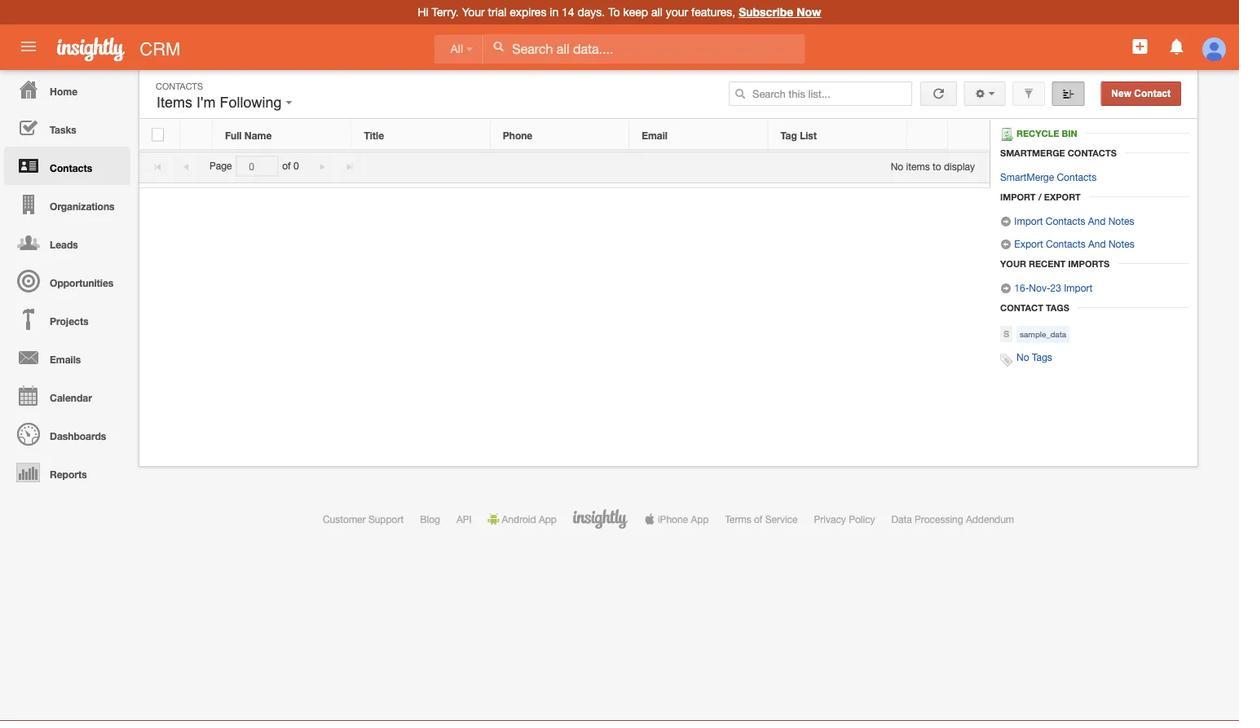Task type: locate. For each thing, give the bounding box(es) containing it.
app for iphone app
[[691, 514, 709, 525]]

1 horizontal spatial of
[[754, 514, 763, 525]]

import contacts and notes
[[1012, 215, 1135, 227]]

and up imports
[[1089, 238, 1106, 250]]

app right android
[[539, 514, 557, 525]]

support
[[369, 514, 404, 525]]

notes
[[1109, 215, 1135, 227], [1109, 238, 1135, 250]]

home
[[50, 86, 78, 97]]

2 notes from the top
[[1109, 238, 1135, 250]]

your recent imports
[[1001, 259, 1110, 269]]

circle arrow right image up circle arrow left icon
[[1001, 216, 1012, 228]]

smartmerge down recycle
[[1001, 148, 1066, 158]]

2 circle arrow right image from the top
[[1001, 283, 1012, 294]]

1 vertical spatial circle arrow right image
[[1001, 283, 1012, 294]]

and up the export contacts and notes
[[1089, 215, 1106, 227]]

terms of service link
[[725, 514, 798, 525]]

16-nov-23 import
[[1012, 282, 1093, 294]]

0 vertical spatial and
[[1089, 215, 1106, 227]]

smartmerge for smartmerge contacts
[[1001, 148, 1066, 158]]

smartmerge up the "/"
[[1001, 171, 1055, 183]]

privacy
[[814, 514, 846, 525]]

1 vertical spatial export
[[1015, 238, 1044, 250]]

days.
[[578, 5, 605, 19]]

dashboards link
[[4, 415, 130, 453]]

2 smartmerge from the top
[[1001, 171, 1055, 183]]

0 vertical spatial of
[[282, 160, 291, 172]]

0 horizontal spatial export
[[1015, 238, 1044, 250]]

0 vertical spatial notes
[[1109, 215, 1135, 227]]

hi terry. your trial expires in 14 days. to keep all your features, subscribe now
[[418, 5, 822, 19]]

android app
[[502, 514, 557, 525]]

iphone
[[658, 514, 688, 525]]

1 horizontal spatial no
[[1017, 352, 1030, 363]]

0 vertical spatial contact
[[1135, 88, 1171, 99]]

1 horizontal spatial app
[[691, 514, 709, 525]]

1 smartmerge from the top
[[1001, 148, 1066, 158]]

1 vertical spatial smartmerge
[[1001, 171, 1055, 183]]

0 vertical spatial export
[[1045, 192, 1081, 202]]

circle arrow right image for import contacts and notes
[[1001, 216, 1012, 228]]

tags
[[1032, 352, 1053, 363]]

16-
[[1015, 282, 1029, 294]]

tags
[[1046, 303, 1070, 313]]

terms
[[725, 514, 752, 525]]

contacts down import contacts and notes link
[[1046, 238, 1086, 250]]

leads link
[[4, 223, 130, 262]]

0 vertical spatial your
[[462, 5, 485, 19]]

search image
[[735, 88, 746, 99]]

and for export contacts and notes
[[1089, 238, 1106, 250]]

import for import / export
[[1001, 192, 1036, 202]]

import right 23
[[1064, 282, 1093, 294]]

blog
[[420, 514, 440, 525]]

android app link
[[488, 514, 557, 525]]

navigation containing home
[[0, 70, 130, 492]]

circle arrow right image left 16-
[[1001, 283, 1012, 294]]

features,
[[692, 5, 736, 19]]

None checkbox
[[152, 128, 164, 141]]

contacts
[[1068, 148, 1117, 158]]

1 app from the left
[[539, 514, 557, 525]]

0 vertical spatial circle arrow right image
[[1001, 216, 1012, 228]]

phone
[[503, 130, 533, 141]]

of left 0
[[282, 160, 291, 172]]

app right iphone
[[691, 514, 709, 525]]

circle arrow right image
[[1001, 216, 1012, 228], [1001, 283, 1012, 294]]

1 vertical spatial import
[[1015, 215, 1043, 227]]

projects link
[[4, 300, 130, 338]]

tag list
[[781, 130, 817, 141]]

1 vertical spatial contact
[[1001, 303, 1044, 313]]

1 horizontal spatial export
[[1045, 192, 1081, 202]]

export right circle arrow left icon
[[1015, 238, 1044, 250]]

contacts down contacts
[[1057, 171, 1097, 183]]

emails link
[[4, 338, 130, 377]]

1 notes from the top
[[1109, 215, 1135, 227]]

data
[[892, 514, 912, 525]]

now
[[797, 5, 822, 19]]

sample_data link
[[1017, 326, 1070, 343]]

reports link
[[4, 453, 130, 492]]

recycle bin
[[1017, 128, 1078, 139]]

iphone app link
[[644, 514, 709, 525]]

customer support link
[[323, 514, 404, 525]]

import left the "/"
[[1001, 192, 1036, 202]]

row
[[139, 120, 989, 150]]

in
[[550, 5, 559, 19]]

of right terms
[[754, 514, 763, 525]]

contact tags
[[1001, 303, 1070, 313]]

tasks link
[[4, 108, 130, 147]]

navigation
[[0, 70, 130, 492]]

contacts up export contacts and notes link
[[1046, 215, 1086, 227]]

import down the "/"
[[1015, 215, 1043, 227]]

android
[[502, 514, 536, 525]]

0 horizontal spatial app
[[539, 514, 557, 525]]

bin
[[1062, 128, 1078, 139]]

1 vertical spatial no
[[1017, 352, 1030, 363]]

export right the "/"
[[1045, 192, 1081, 202]]

import / export
[[1001, 192, 1081, 202]]

display
[[944, 160, 975, 172]]

your
[[462, 5, 485, 19], [1001, 259, 1027, 269]]

0 horizontal spatial no
[[891, 160, 904, 172]]

emails
[[50, 354, 81, 365]]

0 vertical spatial smartmerge
[[1001, 148, 1066, 158]]

1 horizontal spatial your
[[1001, 259, 1027, 269]]

0 vertical spatial import
[[1001, 192, 1036, 202]]

export contacts and notes link
[[1001, 238, 1135, 250]]

app for android app
[[539, 514, 557, 525]]

contact
[[1135, 88, 1171, 99], [1001, 303, 1044, 313]]

smartmerge contacts link
[[1001, 171, 1097, 183]]

refresh list image
[[931, 88, 947, 99]]

i'm
[[197, 94, 216, 111]]

2 app from the left
[[691, 514, 709, 525]]

circle arrow right image inside the 16-nov-23 import link
[[1001, 283, 1012, 294]]

no
[[891, 160, 904, 172], [1017, 352, 1030, 363]]

your left trial
[[462, 5, 485, 19]]

notes up the export contacts and notes
[[1109, 215, 1135, 227]]

1 circle arrow right image from the top
[[1001, 216, 1012, 228]]

notes up imports
[[1109, 238, 1135, 250]]

app
[[539, 514, 557, 525], [691, 514, 709, 525]]

1 vertical spatial notes
[[1109, 238, 1135, 250]]

import
[[1001, 192, 1036, 202], [1015, 215, 1043, 227], [1064, 282, 1093, 294]]

contact down 16-
[[1001, 303, 1044, 313]]

customer support
[[323, 514, 404, 525]]

contacts link
[[4, 147, 130, 185]]

list
[[800, 130, 817, 141]]

contacts up items
[[156, 81, 203, 91]]

circle arrow right image inside import contacts and notes link
[[1001, 216, 1012, 228]]

1 vertical spatial of
[[754, 514, 763, 525]]

keep
[[623, 5, 648, 19]]

trial
[[488, 5, 507, 19]]

no left items
[[891, 160, 904, 172]]

nov-
[[1029, 282, 1051, 294]]

import contacts and notes link
[[1001, 215, 1135, 228]]

smartmerge
[[1001, 148, 1066, 158], [1001, 171, 1055, 183]]

contact right new
[[1135, 88, 1171, 99]]

your down circle arrow left icon
[[1001, 259, 1027, 269]]

no left tags at the right of the page
[[1017, 352, 1030, 363]]

no tags
[[1017, 352, 1053, 363]]

1 vertical spatial and
[[1089, 238, 1106, 250]]

0 vertical spatial no
[[891, 160, 904, 172]]



Task type: describe. For each thing, give the bounding box(es) containing it.
subscribe
[[739, 5, 794, 19]]

opportunities
[[50, 277, 114, 289]]

hi
[[418, 5, 429, 19]]

privacy policy
[[814, 514, 876, 525]]

notes for export contacts and notes
[[1109, 238, 1135, 250]]

contacts for smartmerge contacts
[[1057, 171, 1097, 183]]

of 0
[[282, 160, 299, 172]]

reports
[[50, 469, 87, 480]]

Search this list... text field
[[729, 82, 913, 106]]

organizations link
[[4, 185, 130, 223]]

show list view filters image
[[1023, 88, 1035, 99]]

iphone app
[[658, 514, 709, 525]]

imports
[[1069, 259, 1110, 269]]

recycle bin link
[[1001, 128, 1086, 141]]

smartmerge contacts
[[1001, 148, 1117, 158]]

0
[[294, 160, 299, 172]]

import for import contacts and notes
[[1015, 215, 1043, 227]]

policy
[[849, 514, 876, 525]]

no for no items to display
[[891, 160, 904, 172]]

0 horizontal spatial your
[[462, 5, 485, 19]]

16-nov-23 import link
[[1001, 282, 1093, 294]]

sample_data
[[1020, 330, 1067, 339]]

terry.
[[432, 5, 459, 19]]

api link
[[457, 514, 472, 525]]

and for import contacts and notes
[[1089, 215, 1106, 227]]

items i'm following button
[[153, 91, 296, 115]]

leads
[[50, 239, 78, 250]]

dashboards
[[50, 431, 106, 442]]

email
[[642, 130, 668, 141]]

tasks
[[50, 124, 76, 135]]

Search all data.... text field
[[484, 34, 805, 64]]

contacts for import contacts and notes
[[1046, 215, 1086, 227]]

page
[[210, 160, 232, 172]]

contacts up organizations link
[[50, 162, 92, 174]]

title
[[364, 130, 384, 141]]

service
[[766, 514, 798, 525]]

organizations
[[50, 201, 115, 212]]

items
[[906, 160, 930, 172]]

circle arrow right image for 16-nov-23 import
[[1001, 283, 1012, 294]]

export contacts and notes
[[1012, 238, 1135, 250]]

data processing addendum
[[892, 514, 1015, 525]]

privacy policy link
[[814, 514, 876, 525]]

smartmerge for smartmerge contacts
[[1001, 171, 1055, 183]]

blog link
[[420, 514, 440, 525]]

crm
[[140, 38, 181, 59]]

14
[[562, 5, 575, 19]]

calendar link
[[4, 377, 130, 415]]

23
[[1051, 282, 1062, 294]]

show sidebar image
[[1063, 88, 1074, 99]]

1 vertical spatial your
[[1001, 259, 1027, 269]]

following
[[220, 94, 282, 111]]

all
[[451, 43, 463, 55]]

2 vertical spatial import
[[1064, 282, 1093, 294]]

opportunities link
[[4, 262, 130, 300]]

no items to display
[[891, 160, 975, 172]]

new contact link
[[1101, 82, 1182, 106]]

1 horizontal spatial contact
[[1135, 88, 1171, 99]]

new
[[1112, 88, 1132, 99]]

cog image
[[975, 88, 986, 99]]

your
[[666, 5, 688, 19]]

no tags link
[[1017, 352, 1053, 363]]

customer
[[323, 514, 366, 525]]

items
[[157, 94, 192, 111]]

tag
[[781, 130, 797, 141]]

subscribe now link
[[739, 5, 822, 19]]

to
[[933, 160, 942, 172]]

terms of service
[[725, 514, 798, 525]]

s
[[1004, 329, 1010, 340]]

smartmerge contacts
[[1001, 171, 1097, 183]]

0 horizontal spatial contact
[[1001, 303, 1044, 313]]

data processing addendum link
[[892, 514, 1015, 525]]

full
[[225, 130, 242, 141]]

full name
[[225, 130, 272, 141]]

row containing full name
[[139, 120, 989, 150]]

api
[[457, 514, 472, 525]]

new contact
[[1112, 88, 1171, 99]]

all
[[652, 5, 663, 19]]

items i'm following
[[157, 94, 286, 111]]

contacts for export contacts and notes
[[1046, 238, 1086, 250]]

notifications image
[[1168, 37, 1187, 56]]

no for no tags
[[1017, 352, 1030, 363]]

all link
[[434, 35, 484, 64]]

circle arrow left image
[[1001, 239, 1012, 250]]

addendum
[[966, 514, 1015, 525]]

recent
[[1029, 259, 1066, 269]]

expires
[[510, 5, 547, 19]]

0 horizontal spatial of
[[282, 160, 291, 172]]

/
[[1039, 192, 1042, 202]]

recycle
[[1017, 128, 1060, 139]]

calendar
[[50, 392, 92, 404]]

notes for import contacts and notes
[[1109, 215, 1135, 227]]

processing
[[915, 514, 964, 525]]

white image
[[493, 41, 504, 52]]



Task type: vqa. For each thing, say whether or not it's contained in the screenshot.
Rogahn, Gleason and Farrell
no



